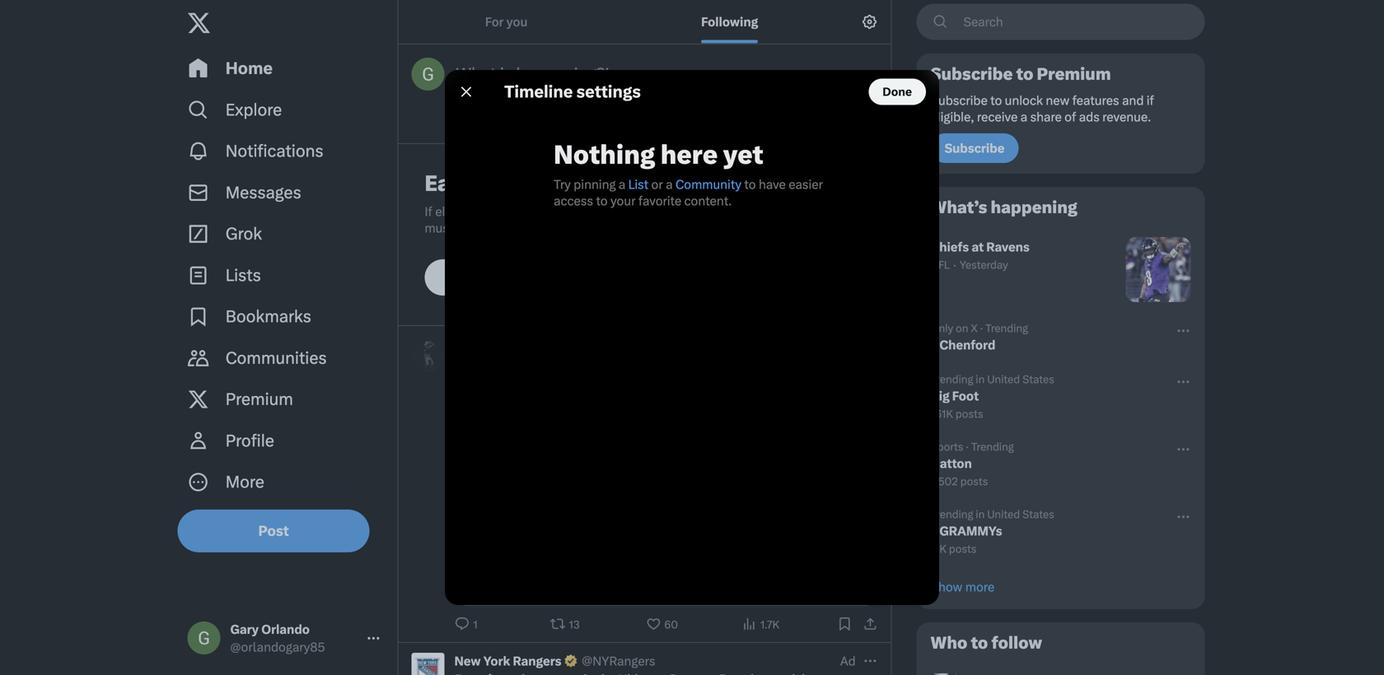 Task type: locate. For each thing, give the bounding box(es) containing it.
1 vertical spatial x
[[554, 221, 562, 236]]

0 vertical spatial share
[[1031, 110, 1062, 124]]

2 united from the top
[[988, 509, 1021, 521]]

0 vertical spatial premium
[[1038, 64, 1112, 84]]

be
[[457, 221, 471, 236]]

to left "unlock"
[[991, 93, 1003, 108]]

0 horizontal spatial share
[[582, 204, 614, 219]]

in up foot
[[976, 373, 985, 386]]

posting
[[743, 204, 786, 219]]

2 horizontal spatial on
[[956, 322, 969, 335]]

1 vertical spatial share
[[582, 204, 614, 219]]

to inside subscribe to unlock new features and if eligible, receive a share of ads revenue.
[[991, 93, 1003, 108]]

1 vertical spatial in
[[976, 509, 985, 521]]

1 vertical spatial ads
[[631, 204, 652, 219]]

york
[[484, 655, 510, 669]]

share down new
[[1031, 110, 1062, 124]]

trending inside sports · trending hatton 1,502 posts
[[972, 441, 1015, 454]]

timeline
[[505, 82, 573, 102]]

0 horizontal spatial ads
[[631, 204, 652, 219]]

yesterday
[[960, 259, 1009, 272]]

0 horizontal spatial on
[[478, 171, 505, 197]]

1 vertical spatial premium
[[226, 390, 293, 410]]

who to follow
[[931, 634, 1043, 654]]

x up can
[[509, 171, 524, 197]]

1 vertical spatial states
[[1023, 509, 1055, 521]]

subscribe for subscribe today
[[446, 270, 506, 285]]

united up #grammys
[[988, 509, 1021, 521]]

tab list inside home timeline "element"
[[399, 0, 845, 44]]

0 vertical spatial in
[[976, 373, 985, 386]]

united inside trending in united states #grammys 11k posts
[[988, 509, 1021, 521]]

1 horizontal spatial premium
[[1038, 64, 1112, 84]]

united down only on x · trending #chenford
[[988, 373, 1021, 386]]

eligible, up be
[[435, 204, 479, 219]]

0 vertical spatial states
[[1023, 373, 1055, 386]]

on for only
[[956, 322, 969, 335]]

to up "unlock"
[[1017, 64, 1034, 84]]

to inside earn on x if eligible, you can receive a share of ads revenue just by posting on x. you must be subscribed to x premium.
[[540, 221, 551, 236]]

united for #grammys
[[988, 509, 1021, 521]]

trending up #grammys
[[931, 509, 974, 521]]

0 horizontal spatial ·
[[954, 258, 957, 273]]

posts down the hatton
[[961, 476, 989, 488]]

0 horizontal spatial premium
[[226, 390, 293, 410]]

united for big foot
[[988, 373, 1021, 386]]

share up premium.
[[582, 204, 614, 219]]

1 horizontal spatial ads
[[1080, 110, 1100, 124]]

you right for
[[507, 14, 528, 29]]

subscribe for subscribe
[[945, 141, 1005, 156]]

posts
[[956, 408, 984, 421], [961, 476, 989, 488], [950, 543, 977, 556]]

· right 'sports'
[[966, 441, 969, 454]]

· inside chiefs at ravens nfl · yesterday
[[954, 258, 957, 273]]

of up premium.
[[617, 204, 628, 219]]

trending up the hatton
[[972, 441, 1015, 454]]

1 vertical spatial of
[[617, 204, 628, 219]]

try
[[554, 177, 571, 192]]

1 vertical spatial receive
[[529, 204, 570, 219]]

communities
[[226, 349, 327, 368]]

0 horizontal spatial x
[[509, 171, 524, 197]]

1 horizontal spatial share
[[1031, 110, 1062, 124]]

states down only on x · trending #chenford
[[1023, 373, 1055, 386]]

1 horizontal spatial ·
[[966, 441, 969, 454]]

@nyrangers link
[[582, 654, 656, 670]]

what
[[456, 64, 497, 84]]

2 horizontal spatial ·
[[981, 322, 984, 335]]

trending up big
[[931, 373, 974, 386]]

on inside only on x · trending #chenford
[[956, 322, 969, 335]]

united
[[988, 373, 1021, 386], [988, 509, 1021, 521]]

have
[[759, 177, 786, 192]]

Search query text field
[[954, 5, 1205, 39]]

hatton
[[931, 457, 973, 472]]

0 horizontal spatial eligible,
[[435, 204, 479, 219]]

bookmarks
[[226, 307, 311, 327]]

try pinning a list or a community
[[554, 177, 742, 192]]

2 in from the top
[[976, 509, 985, 521]]

receive down try
[[529, 204, 570, 219]]

on left x.
[[788, 204, 803, 219]]

on up #chenford
[[956, 322, 969, 335]]

x inside only on x · trending #chenford
[[971, 322, 978, 335]]

united inside trending in united states big foot 161k posts
[[988, 373, 1021, 386]]

community link
[[676, 177, 742, 192]]

1 vertical spatial eligible,
[[435, 204, 479, 219]]

states inside trending in united states #grammys 11k posts
[[1023, 509, 1055, 521]]

earn on x if eligible, you can receive a share of ads revenue just by posting on x. you must be subscribed to x premium.
[[425, 171, 844, 236]]

a
[[1021, 110, 1028, 124], [619, 177, 626, 192], [666, 177, 673, 192], [573, 204, 580, 219]]

subscribe link
[[931, 134, 1019, 163]]

lists
[[226, 266, 261, 286]]

1 reply, 13 reposts, 60 likes, 5 bookmarks, 1790 views group
[[455, 617, 878, 633]]

earn
[[425, 171, 473, 197]]

what's happening
[[931, 198, 1078, 218]]

chiefs at ravens nfl · yesterday
[[931, 240, 1030, 273]]

subscribe up "unlock"
[[931, 64, 1013, 84]]

if
[[425, 204, 433, 219]]

1 vertical spatial posts
[[961, 476, 989, 488]]

1 horizontal spatial eligible,
[[931, 110, 975, 124]]

0 vertical spatial you
[[507, 14, 528, 29]]

in inside trending in united states big foot 161k posts
[[976, 373, 985, 386]]

Post text text field
[[457, 63, 877, 86]]

orlando
[[262, 623, 310, 638]]

1 vertical spatial you
[[482, 204, 503, 219]]

1 united from the top
[[988, 373, 1021, 386]]

home link
[[178, 48, 391, 89]]

a right or
[[666, 177, 673, 192]]

0 vertical spatial of
[[1065, 110, 1077, 124]]

· inside sports · trending hatton 1,502 posts
[[966, 441, 969, 454]]

@orlandogary85
[[230, 641, 325, 655]]

trending in united states big foot 161k posts
[[931, 373, 1055, 421]]

0 vertical spatial posts
[[956, 408, 984, 421]]

· up #chenford
[[981, 322, 984, 335]]

post
[[258, 523, 289, 540]]

in
[[976, 373, 985, 386], [976, 509, 985, 521]]

subscribe to premium
[[931, 64, 1112, 84]]

of down new
[[1065, 110, 1077, 124]]

profile
[[226, 431, 274, 451]]

for
[[485, 14, 504, 29]]

premium up profile
[[226, 390, 293, 410]]

subscribe up 'what's'
[[945, 141, 1005, 156]]

to right 'subscribed' in the left of the page
[[540, 221, 551, 236]]

you inside earn on x if eligible, you can receive a share of ads revenue just by posting on x. you must be subscribed to x premium.
[[482, 204, 503, 219]]

receive
[[978, 110, 1018, 124], [529, 204, 570, 219]]

verified account image
[[563, 654, 579, 670]]

community
[[676, 177, 742, 192]]

0 horizontal spatial of
[[617, 204, 628, 219]]

ads
[[1080, 110, 1100, 124], [631, 204, 652, 219]]

x up #chenford
[[971, 322, 978, 335]]

bookmarks link
[[178, 296, 391, 338]]

ads down the list link
[[631, 204, 652, 219]]

x for earn
[[509, 171, 524, 197]]

2 horizontal spatial x
[[971, 322, 978, 335]]

0 horizontal spatial you
[[482, 204, 503, 219]]

a up premium.
[[573, 204, 580, 219]]

posts inside sports · trending hatton 1,502 posts
[[961, 476, 989, 488]]

sports · trending hatton 1,502 posts
[[931, 441, 1015, 488]]

2 states from the top
[[1023, 509, 1055, 521]]

premium inside premium link
[[226, 390, 293, 410]]

ads down "features"
[[1080, 110, 1100, 124]]

0 vertical spatial eligible,
[[931, 110, 975, 124]]

1 vertical spatial ·
[[981, 322, 984, 335]]

1
[[473, 619, 478, 632]]

to
[[1017, 64, 1034, 84], [991, 93, 1003, 108], [745, 177, 756, 192], [596, 194, 608, 209], [540, 221, 551, 236], [971, 634, 989, 654]]

tab list containing for you
[[399, 0, 845, 44]]

2 vertical spatial x
[[971, 322, 978, 335]]

happening?!
[[517, 64, 610, 84]]

notifications
[[226, 141, 324, 161]]

home
[[226, 59, 273, 78]]

0 vertical spatial on
[[478, 171, 505, 197]]

a down "unlock"
[[1021, 110, 1028, 124]]

1 vertical spatial on
[[788, 204, 803, 219]]

yet
[[723, 140, 764, 170]]

premium link
[[178, 379, 391, 421]]

0 vertical spatial united
[[988, 373, 1021, 386]]

a left the list link
[[619, 177, 626, 192]]

eligible,
[[931, 110, 975, 124], [435, 204, 479, 219]]

2 vertical spatial on
[[956, 322, 969, 335]]

messages link
[[178, 172, 391, 214]]

by
[[727, 204, 740, 219]]

grok link
[[178, 214, 391, 255]]

2 vertical spatial ·
[[966, 441, 969, 454]]

lists link
[[178, 255, 391, 296]]

grok
[[226, 224, 262, 244]]

2 vertical spatial posts
[[950, 543, 977, 556]]

tab list
[[399, 0, 845, 44]]

1 in from the top
[[976, 373, 985, 386]]

premium
[[1038, 64, 1112, 84], [226, 390, 293, 410]]

receive inside earn on x if eligible, you can receive a share of ads revenue just by posting on x. you must be subscribed to x premium.
[[529, 204, 570, 219]]

x down access
[[554, 221, 562, 236]]

or
[[652, 177, 663, 192]]

communities link
[[178, 338, 391, 379]]

on right earn
[[478, 171, 505, 197]]

1 horizontal spatial of
[[1065, 110, 1077, 124]]

chiefs
[[931, 240, 970, 255]]

1 states from the top
[[1023, 373, 1055, 386]]

subscribe inside subscribe to unlock new features and if eligible, receive a share of ads revenue.
[[931, 93, 988, 108]]

states up "show more" link
[[1023, 509, 1055, 521]]

subscribe left today
[[446, 270, 506, 285]]

eligible, up subscribe link
[[931, 110, 975, 124]]

trending up #chenford
[[986, 322, 1029, 335]]

posts down #grammys
[[950, 543, 977, 556]]

in inside trending in united states #grammys 11k posts
[[976, 509, 985, 521]]

60 button
[[646, 617, 682, 633]]

subscribe up subscribe link
[[931, 93, 988, 108]]

you up 'subscribed' in the left of the page
[[482, 204, 503, 219]]

trending in united states #grammys 11k posts
[[931, 509, 1055, 556]]

content.
[[685, 194, 732, 209]]

ravens
[[987, 240, 1030, 255]]

0 vertical spatial x
[[509, 171, 524, 197]]

1 vertical spatial united
[[988, 509, 1021, 521]]

premium up new
[[1038, 64, 1112, 84]]

0 horizontal spatial receive
[[529, 204, 570, 219]]

in for #grammys
[[976, 509, 985, 521]]

1 horizontal spatial x
[[554, 221, 562, 236]]

subscribe inside home timeline "element"
[[446, 270, 506, 285]]

posts down foot
[[956, 408, 984, 421]]

explore
[[226, 100, 282, 120]]

trending
[[986, 322, 1029, 335], [931, 373, 974, 386], [972, 441, 1015, 454], [931, 509, 974, 521]]

trending inside trending in united states big foot 161k posts
[[931, 373, 974, 386]]

to right who
[[971, 634, 989, 654]]

0 vertical spatial ads
[[1080, 110, 1100, 124]]

receive down "unlock"
[[978, 110, 1018, 124]]

1 horizontal spatial receive
[[978, 110, 1018, 124]]

on for earn
[[478, 171, 505, 197]]

1 horizontal spatial you
[[507, 14, 528, 29]]

states
[[1023, 373, 1055, 386], [1023, 509, 1055, 521]]

0 vertical spatial receive
[[978, 110, 1018, 124]]

· right nfl
[[954, 258, 957, 273]]

in up #grammys
[[976, 509, 985, 521]]

share
[[1031, 110, 1062, 124], [582, 204, 614, 219]]

0 vertical spatial ·
[[954, 258, 957, 273]]

states inside trending in united states big foot 161k posts
[[1023, 373, 1055, 386]]



Task type: describe. For each thing, give the bounding box(es) containing it.
receive inside subscribe to unlock new features and if eligible, receive a share of ads revenue.
[[978, 110, 1018, 124]]

share inside subscribe to unlock new features and if eligible, receive a share of ads revenue.
[[1031, 110, 1062, 124]]

unlock
[[1005, 93, 1044, 108]]

pinning
[[574, 177, 616, 192]]

who to follow section
[[918, 624, 1205, 676]]

messages
[[226, 183, 301, 203]]

ads inside earn on x if eligible, you can receive a share of ads revenue just by posting on x. you must be subscribed to x premium.
[[631, 204, 652, 219]]

only on x · trending #chenford
[[931, 322, 1029, 353]]

and
[[1123, 93, 1145, 108]]

list link
[[629, 177, 649, 192]]

1,502
[[931, 476, 959, 488]]

what's
[[931, 198, 988, 218]]

x for only
[[971, 322, 978, 335]]

nothing here yet dialog
[[0, 0, 1385, 676]]

nothing here yet group
[[0, 0, 1385, 676]]

if
[[1147, 93, 1155, 108]]

subscribe today link
[[425, 260, 563, 296]]

nothing here yet
[[554, 140, 764, 170]]

revenue
[[655, 204, 700, 219]]

to left have
[[745, 177, 756, 192]]

here
[[661, 140, 718, 170]]

1 horizontal spatial on
[[788, 204, 803, 219]]

features
[[1073, 93, 1120, 108]]

nfl
[[931, 259, 950, 272]]

foot
[[953, 389, 979, 404]]

is
[[500, 64, 513, 84]]

· inside only on x · trending #chenford
[[981, 322, 984, 335]]

follow
[[992, 634, 1043, 654]]

done
[[883, 85, 913, 99]]

161k
[[931, 408, 954, 421]]

share inside earn on x if eligible, you can receive a share of ads revenue just by posting on x. you must be subscribed to x premium.
[[582, 204, 614, 219]]

you
[[820, 204, 841, 219]]

of inside subscribe to unlock new features and if eligible, receive a share of ads revenue.
[[1065, 110, 1077, 124]]

a inside earn on x if eligible, you can receive a share of ads revenue just by posting on x. you must be subscribed to x premium.
[[573, 204, 580, 219]]

at
[[972, 240, 984, 255]]

explore link
[[178, 89, 391, 131]]

x.
[[806, 204, 817, 219]]

timeline settings
[[505, 82, 641, 102]]

access
[[554, 194, 594, 209]]

happening
[[991, 198, 1078, 218]]

notifications link
[[178, 131, 391, 172]]

#grammys
[[931, 524, 1003, 539]]

subscribe to unlock new features and if eligible, receive a share of ads revenue.
[[931, 93, 1158, 124]]

your
[[611, 194, 636, 209]]

show
[[931, 580, 963, 595]]

trending inside trending in united states #grammys 11k posts
[[931, 509, 974, 521]]

what is happening?!
[[456, 64, 610, 84]]

can
[[505, 204, 526, 219]]

for you
[[485, 14, 528, 29]]

a inside subscribe to unlock new features and if eligible, receive a share of ads revenue.
[[1021, 110, 1028, 124]]

subscribe for subscribe to unlock new features and if eligible, receive a share of ads revenue.
[[931, 93, 988, 108]]

show more
[[931, 580, 995, 595]]

eligible, inside subscribe to unlock new features and if eligible, receive a share of ads revenue.
[[931, 110, 975, 124]]

subscribe today
[[446, 270, 542, 285]]

home timeline element
[[399, 0, 892, 676]]

1 button
[[455, 617, 482, 633]]

favorite
[[639, 194, 682, 209]]

trending inside only on x · trending #chenford
[[986, 322, 1029, 335]]

60
[[665, 619, 679, 632]]

eligible, inside earn on x if eligible, you can receive a share of ads revenue just by posting on x. you must be subscribed to x premium.
[[435, 204, 479, 219]]

revenue.
[[1103, 110, 1152, 124]]

easier
[[789, 177, 824, 192]]

gary orlando @orlandogary85
[[230, 623, 325, 655]]

new york rangers
[[455, 655, 562, 669]]

1.7k link
[[742, 617, 783, 633]]

show more link
[[918, 566, 1205, 609]]

primary navigation
[[178, 48, 391, 503]]

to inside 'section'
[[971, 634, 989, 654]]

states for #grammys
[[1023, 509, 1055, 521]]

just
[[703, 204, 724, 219]]

11k
[[931, 543, 947, 556]]

post link
[[178, 510, 370, 553]]

to down pinning
[[596, 194, 608, 209]]

of inside earn on x if eligible, you can receive a share of ads revenue just by posting on x. you must be subscribed to x premium.
[[617, 204, 628, 219]]

subscribe for subscribe to premium
[[931, 64, 1013, 84]]

new
[[455, 655, 481, 669]]

@nyrangers
[[582, 655, 656, 669]]

1.7k
[[761, 619, 780, 632]]

sports
[[931, 441, 964, 454]]

new york rangers link
[[455, 654, 579, 670]]

only
[[931, 322, 954, 335]]

you inside tab list
[[507, 14, 528, 29]]

posts inside trending in united states #grammys 11k posts
[[950, 543, 977, 556]]

premium inside subscribe to premium section
[[1038, 64, 1112, 84]]

posts inside trending in united states big foot 161k posts
[[956, 408, 984, 421]]

more
[[966, 580, 995, 595]]

Search search field
[[917, 4, 1206, 40]]

states for big foot
[[1023, 373, 1055, 386]]

ads inside subscribe to unlock new features and if eligible, receive a share of ads revenue.
[[1080, 110, 1100, 124]]

in for big foot
[[976, 373, 985, 386]]

gary
[[230, 623, 259, 638]]

rangers
[[513, 655, 562, 669]]

must
[[425, 221, 454, 236]]

settings
[[577, 82, 641, 102]]

list
[[629, 177, 649, 192]]

big
[[931, 389, 950, 404]]

following
[[702, 14, 759, 29]]

for you link
[[399, 0, 615, 44]]

subscribe to premium section
[[918, 54, 1205, 173]]

following link
[[615, 0, 845, 44]]



Task type: vqa. For each thing, say whether or not it's contained in the screenshot.
Subscribe corresponding to Subscribe today
yes



